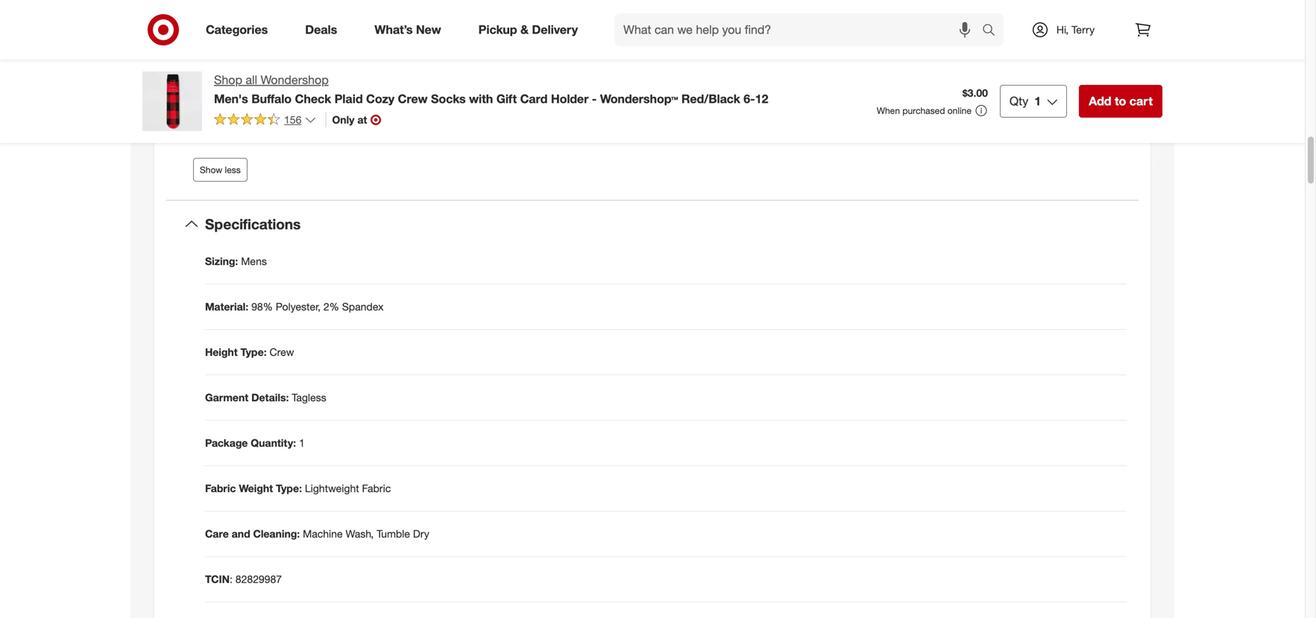 Task type: describe. For each thing, give the bounding box(es) containing it.
specifications button
[[166, 201, 1139, 248]]

when
[[877, 105, 900, 116]]

only
[[332, 113, 354, 126]]

show less
[[200, 165, 241, 176]]

show
[[200, 165, 222, 176]]

shop
[[214, 73, 242, 87]]

package quantity: 1
[[205, 437, 305, 450]]

wash,
[[346, 528, 374, 541]]

tumble
[[377, 528, 410, 541]]

and
[[232, 528, 250, 541]]

plaid
[[334, 92, 363, 106]]

wondershop
[[261, 73, 329, 87]]

&
[[520, 22, 529, 37]]

sizing:
[[205, 255, 238, 268]]

cozy
[[366, 92, 394, 106]]

what's new link
[[362, 13, 460, 46]]

mens
[[241, 255, 267, 268]]

add to cart
[[1089, 94, 1153, 108]]

quantity:
[[251, 437, 296, 450]]

specifications
[[205, 216, 301, 233]]

what's new
[[374, 22, 441, 37]]

wondershop™
[[600, 92, 678, 106]]

material: 98% polyester, 2% spandex
[[205, 301, 384, 314]]

pickup & delivery link
[[466, 13, 597, 46]]

height
[[205, 346, 238, 359]]

less
[[225, 165, 241, 176]]

to
[[1115, 94, 1126, 108]]

buffalo
[[251, 92, 292, 106]]

polyester,
[[276, 301, 321, 314]]

82829987
[[235, 573, 282, 586]]

0 horizontal spatial type:
[[240, 346, 267, 359]]

socks
[[431, 92, 466, 106]]

qty 1
[[1009, 94, 1041, 108]]

details:
[[251, 392, 289, 405]]

deals link
[[292, 13, 356, 46]]

height type: crew
[[205, 346, 294, 359]]

1 horizontal spatial 1
[[1034, 94, 1041, 108]]

dry
[[413, 528, 429, 541]]

1 vertical spatial 1
[[299, 437, 305, 450]]

care and cleaning: machine wash, tumble dry
[[205, 528, 429, 541]]

1 vertical spatial crew
[[270, 346, 294, 359]]

image of men's buffalo check plaid cozy crew socks with gift card holder - wondershop™ red/black 6-12 image
[[142, 72, 202, 131]]

sizing: mens
[[205, 255, 267, 268]]

purchased
[[902, 105, 945, 116]]

-
[[592, 92, 597, 106]]

crew inside the "shop all wondershop men's buffalo check plaid cozy crew socks with gift card holder - wondershop™ red/black 6-12"
[[398, 92, 428, 106]]

2%
[[323, 301, 339, 314]]



Task type: locate. For each thing, give the bounding box(es) containing it.
categories
[[206, 22, 268, 37]]

$3.00
[[962, 87, 988, 100]]

with
[[469, 92, 493, 106]]

when purchased online
[[877, 105, 971, 116]]

1 horizontal spatial fabric
[[362, 482, 391, 496]]

holder
[[551, 92, 589, 106]]

type: right weight
[[276, 482, 302, 496]]

tcin
[[205, 573, 230, 586]]

search button
[[975, 13, 1011, 49]]

1 vertical spatial type:
[[276, 482, 302, 496]]

0 horizontal spatial crew
[[270, 346, 294, 359]]

12
[[755, 92, 768, 106]]

weight
[[239, 482, 273, 496]]

check
[[295, 92, 331, 106]]

men's
[[214, 92, 248, 106]]

156
[[284, 113, 301, 126]]

156 link
[[214, 112, 316, 130]]

card
[[520, 92, 548, 106]]

tagless
[[292, 392, 326, 405]]

pickup & delivery
[[478, 22, 578, 37]]

terry
[[1071, 23, 1095, 36]]

garment details: tagless
[[205, 392, 326, 405]]

package
[[205, 437, 248, 450]]

new
[[416, 22, 441, 37]]

delivery
[[532, 22, 578, 37]]

gift
[[496, 92, 517, 106]]

1 horizontal spatial type:
[[276, 482, 302, 496]]

1 right the quantity:
[[299, 437, 305, 450]]

crew right cozy
[[398, 92, 428, 106]]

1 horizontal spatial crew
[[398, 92, 428, 106]]

show less button
[[193, 158, 247, 182]]

cleaning:
[[253, 528, 300, 541]]

fabric right lightweight
[[362, 482, 391, 496]]

0 horizontal spatial 1
[[299, 437, 305, 450]]

hi, terry
[[1056, 23, 1095, 36]]

red/black
[[681, 92, 740, 106]]

add to cart button
[[1079, 85, 1162, 118]]

98%
[[251, 301, 273, 314]]

crew
[[398, 92, 428, 106], [270, 346, 294, 359]]

fabric weight type: lightweight fabric
[[205, 482, 391, 496]]

shop all wondershop men's buffalo check plaid cozy crew socks with gift card holder - wondershop™ red/black 6-12
[[214, 73, 768, 106]]

online
[[948, 105, 971, 116]]

0 vertical spatial type:
[[240, 346, 267, 359]]

fabric left weight
[[205, 482, 236, 496]]

:
[[230, 573, 233, 586]]

at
[[357, 113, 367, 126]]

0 vertical spatial crew
[[398, 92, 428, 106]]

all
[[246, 73, 257, 87]]

pickup
[[478, 22, 517, 37]]

lightweight
[[305, 482, 359, 496]]

2 fabric from the left
[[362, 482, 391, 496]]

material:
[[205, 301, 248, 314]]

search
[[975, 24, 1011, 38]]

spandex
[[342, 301, 384, 314]]

garment
[[205, 392, 248, 405]]

type:
[[240, 346, 267, 359], [276, 482, 302, 496]]

tcin : 82829987
[[205, 573, 282, 586]]

cart
[[1129, 94, 1153, 108]]

hi,
[[1056, 23, 1069, 36]]

machine
[[303, 528, 343, 541]]

1
[[1034, 94, 1041, 108], [299, 437, 305, 450]]

add
[[1089, 94, 1111, 108]]

What can we help you find? suggestions appear below search field
[[614, 13, 986, 46]]

what's
[[374, 22, 413, 37]]

fabric
[[205, 482, 236, 496], [362, 482, 391, 496]]

0 horizontal spatial fabric
[[205, 482, 236, 496]]

type: right height
[[240, 346, 267, 359]]

care
[[205, 528, 229, 541]]

deals
[[305, 22, 337, 37]]

qty
[[1009, 94, 1028, 108]]

0 vertical spatial 1
[[1034, 94, 1041, 108]]

6-
[[744, 92, 755, 106]]

categories link
[[193, 13, 286, 46]]

crew up details:
[[270, 346, 294, 359]]

only at
[[332, 113, 367, 126]]

1 right qty on the top of the page
[[1034, 94, 1041, 108]]

1 fabric from the left
[[205, 482, 236, 496]]



Task type: vqa. For each thing, say whether or not it's contained in the screenshot.
in
no



